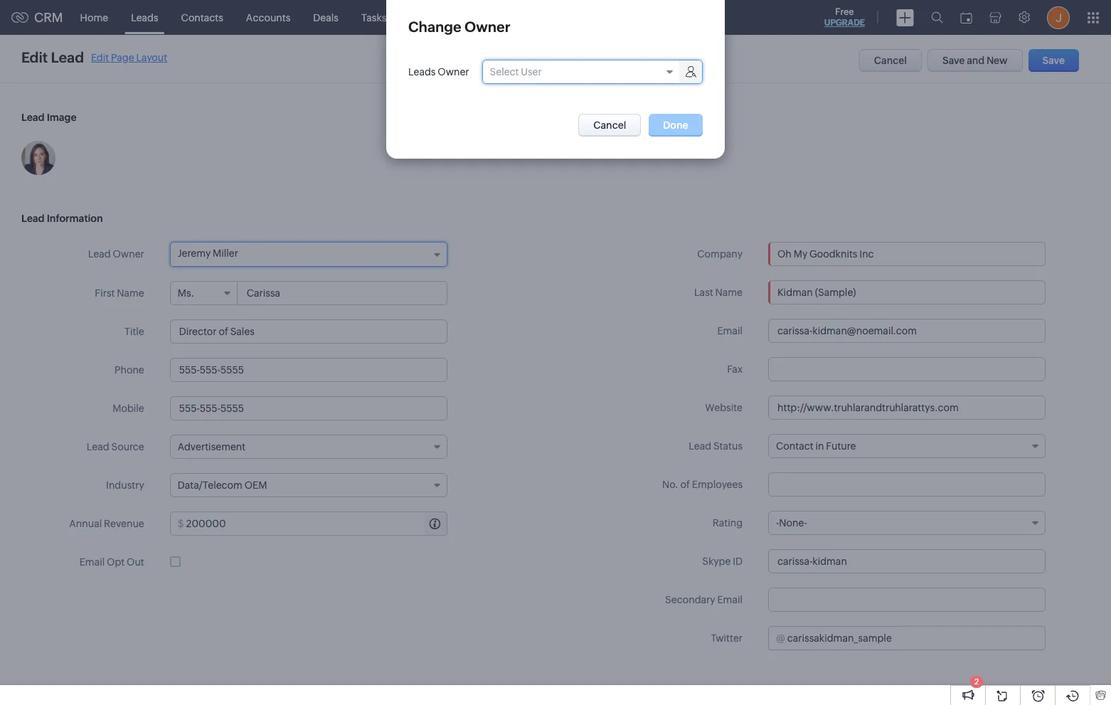 Task type: describe. For each thing, give the bounding box(es) containing it.
edit inside 'edit lead edit page layout'
[[91, 52, 109, 63]]

revenue
[[104, 518, 144, 529]]

email opt out
[[79, 556, 144, 568]]

deals link
[[302, 0, 350, 35]]

0 vertical spatial cancel
[[874, 55, 907, 66]]

2 vertical spatial email
[[718, 594, 743, 606]]

jeremy
[[178, 248, 211, 259]]

lead owner
[[88, 248, 144, 260]]

edit lead edit page layout
[[21, 49, 167, 65]]

no.
[[662, 479, 679, 490]]

crm
[[34, 10, 63, 25]]

page
[[111, 52, 134, 63]]

twitter
[[711, 633, 743, 644]]

home
[[80, 12, 108, 23]]

rating
[[713, 517, 743, 529]]

mobile
[[113, 403, 144, 414]]

contacts
[[181, 12, 223, 23]]

calls link
[[464, 0, 509, 35]]

employees
[[692, 479, 743, 490]]

lead for lead status
[[689, 440, 712, 452]]

0 horizontal spatial cancel button
[[579, 114, 641, 137]]

title
[[125, 326, 144, 337]]

status
[[714, 440, 743, 452]]

website
[[705, 402, 743, 413]]

0 horizontal spatial edit
[[21, 49, 48, 65]]

free upgrade
[[825, 6, 865, 28]]

lead source
[[87, 441, 144, 453]]

miller
[[213, 248, 238, 259]]

save for save and new
[[943, 55, 965, 66]]

annual revenue
[[69, 518, 144, 529]]

user
[[521, 66, 542, 78]]

lead status
[[689, 440, 743, 452]]

edit page layout link
[[91, 52, 167, 63]]

change
[[408, 19, 462, 35]]

annual
[[69, 518, 102, 529]]

secondary email
[[665, 594, 743, 606]]

search image
[[932, 11, 944, 23]]

owner for change owner
[[465, 19, 511, 35]]

Select User field
[[483, 60, 702, 83]]

name for last name
[[716, 287, 743, 298]]

fax
[[727, 364, 743, 375]]

first name
[[95, 287, 144, 299]]

skype id
[[703, 556, 743, 567]]

free
[[836, 6, 854, 17]]

email for email
[[718, 325, 743, 337]]

of
[[681, 479, 690, 490]]

leads for leads owner
[[408, 66, 436, 78]]

new
[[987, 55, 1008, 66]]

leads link
[[120, 0, 170, 35]]

leads for leads
[[131, 12, 158, 23]]



Task type: vqa. For each thing, say whether or not it's contained in the screenshot.
Automation dropdown button
no



Task type: locate. For each thing, give the bounding box(es) containing it.
opt
[[107, 556, 125, 568]]

image
[[47, 112, 77, 123]]

1 horizontal spatial leads
[[408, 66, 436, 78]]

calendar image
[[961, 12, 973, 23]]

last name
[[695, 287, 743, 298]]

owner up first name
[[113, 248, 144, 260]]

search element
[[923, 0, 952, 35]]

lead for lead owner
[[88, 248, 111, 260]]

industry
[[106, 480, 144, 491]]

save button
[[1029, 49, 1080, 72]]

select user
[[490, 66, 542, 78]]

2
[[975, 677, 979, 686]]

save and new
[[943, 55, 1008, 66]]

upgrade
[[825, 18, 865, 28]]

lead for lead source
[[87, 441, 109, 453]]

edit
[[21, 49, 48, 65], [91, 52, 109, 63]]

save inside button
[[1043, 55, 1065, 66]]

cancel button down select user field
[[579, 114, 641, 137]]

cancel down select user field
[[594, 120, 627, 131]]

1 horizontal spatial cancel
[[874, 55, 907, 66]]

out
[[127, 556, 144, 568]]

deals
[[313, 12, 339, 23]]

leads owner
[[408, 66, 469, 78]]

email
[[718, 325, 743, 337], [79, 556, 105, 568], [718, 594, 743, 606]]

name right first
[[117, 287, 144, 299]]

meetings
[[409, 12, 452, 23]]

calls
[[475, 12, 498, 23]]

save for save
[[1043, 55, 1065, 66]]

name
[[716, 287, 743, 298], [117, 287, 144, 299]]

0 vertical spatial cancel button
[[859, 49, 922, 72]]

email for email opt out
[[79, 556, 105, 568]]

0 horizontal spatial save
[[943, 55, 965, 66]]

id
[[733, 556, 743, 567]]

create menu image
[[897, 9, 914, 26]]

lead left source
[[87, 441, 109, 453]]

profile element
[[1039, 0, 1079, 35]]

tasks
[[361, 12, 387, 23]]

1 horizontal spatial edit
[[91, 52, 109, 63]]

owner
[[465, 19, 511, 35], [438, 66, 469, 78], [113, 248, 144, 260]]

phone
[[115, 364, 144, 376]]

home link
[[69, 0, 120, 35]]

owner for lead owner
[[113, 248, 144, 260]]

cancel
[[874, 55, 907, 66], [594, 120, 627, 131]]

1 save from the left
[[943, 55, 965, 66]]

0 horizontal spatial name
[[117, 287, 144, 299]]

no. of employees
[[662, 479, 743, 490]]

1 vertical spatial cancel button
[[579, 114, 641, 137]]

owner for leads owner
[[438, 66, 469, 78]]

cancel button
[[859, 49, 922, 72], [579, 114, 641, 137]]

last
[[695, 287, 714, 298]]

0 vertical spatial leads
[[131, 12, 158, 23]]

1 horizontal spatial name
[[716, 287, 743, 298]]

email left opt
[[79, 556, 105, 568]]

0 vertical spatial owner
[[465, 19, 511, 35]]

lead information
[[21, 213, 103, 224]]

leads
[[131, 12, 158, 23], [408, 66, 436, 78]]

1 horizontal spatial save
[[1043, 55, 1065, 66]]

layout
[[136, 52, 167, 63]]

first
[[95, 287, 115, 299]]

contacts link
[[170, 0, 235, 35]]

source
[[111, 441, 144, 453]]

save down profile image
[[1043, 55, 1065, 66]]

save left and
[[943, 55, 965, 66]]

create menu element
[[888, 0, 923, 35]]

owner up select
[[465, 19, 511, 35]]

save and new button
[[928, 49, 1023, 72]]

select
[[490, 66, 519, 78]]

lead down crm
[[51, 49, 84, 65]]

information
[[47, 213, 103, 224]]

None text field
[[769, 319, 1046, 343], [170, 320, 447, 344], [170, 396, 447, 421], [186, 512, 447, 535], [769, 319, 1046, 343], [170, 320, 447, 344], [170, 396, 447, 421], [186, 512, 447, 535]]

1 vertical spatial cancel
[[594, 120, 627, 131]]

lead left status
[[689, 440, 712, 452]]

image image
[[21, 141, 56, 175]]

and
[[967, 55, 985, 66]]

1 horizontal spatial cancel button
[[859, 49, 922, 72]]

lead up first
[[88, 248, 111, 260]]

leads down change
[[408, 66, 436, 78]]

leads up layout
[[131, 12, 158, 23]]

accounts
[[246, 12, 291, 23]]

accounts link
[[235, 0, 302, 35]]

meetings link
[[398, 0, 464, 35]]

secondary
[[665, 594, 716, 606]]

crm link
[[11, 10, 63, 25]]

change owner
[[408, 19, 511, 35]]

2 save from the left
[[1043, 55, 1065, 66]]

0 horizontal spatial cancel
[[594, 120, 627, 131]]

name for first name
[[117, 287, 144, 299]]

1 vertical spatial owner
[[438, 66, 469, 78]]

2 vertical spatial owner
[[113, 248, 144, 260]]

None text field
[[769, 280, 1046, 305], [238, 282, 447, 305], [769, 357, 1046, 381], [170, 358, 447, 382], [769, 396, 1046, 420], [769, 473, 1046, 497], [769, 549, 1046, 574], [769, 588, 1046, 612], [788, 627, 1045, 650], [769, 280, 1046, 305], [238, 282, 447, 305], [769, 357, 1046, 381], [170, 358, 447, 382], [769, 396, 1046, 420], [769, 473, 1046, 497], [769, 549, 1046, 574], [769, 588, 1046, 612], [788, 627, 1045, 650]]

cancel button down create menu element
[[859, 49, 922, 72]]

owner down change owner
[[438, 66, 469, 78]]

lead left image
[[21, 112, 45, 123]]

lead left information
[[21, 213, 45, 224]]

save
[[943, 55, 965, 66], [1043, 55, 1065, 66]]

skype
[[703, 556, 731, 567]]

jeremy miller
[[178, 248, 238, 259]]

lead
[[51, 49, 84, 65], [21, 112, 45, 123], [21, 213, 45, 224], [88, 248, 111, 260], [689, 440, 712, 452], [87, 441, 109, 453]]

tasks link
[[350, 0, 398, 35]]

profile image
[[1048, 6, 1070, 29]]

email up fax
[[718, 325, 743, 337]]

lead for lead information
[[21, 213, 45, 224]]

cancel down create menu element
[[874, 55, 907, 66]]

name right the last at the top of page
[[716, 287, 743, 298]]

edit down the crm link
[[21, 49, 48, 65]]

1 vertical spatial email
[[79, 556, 105, 568]]

save inside button
[[943, 55, 965, 66]]

0 horizontal spatial leads
[[131, 12, 158, 23]]

0 vertical spatial email
[[718, 325, 743, 337]]

company
[[698, 248, 743, 260]]

email up twitter
[[718, 594, 743, 606]]

lead image
[[21, 112, 77, 123]]

edit left page
[[91, 52, 109, 63]]

lead for lead image
[[21, 112, 45, 123]]

1 vertical spatial leads
[[408, 66, 436, 78]]



